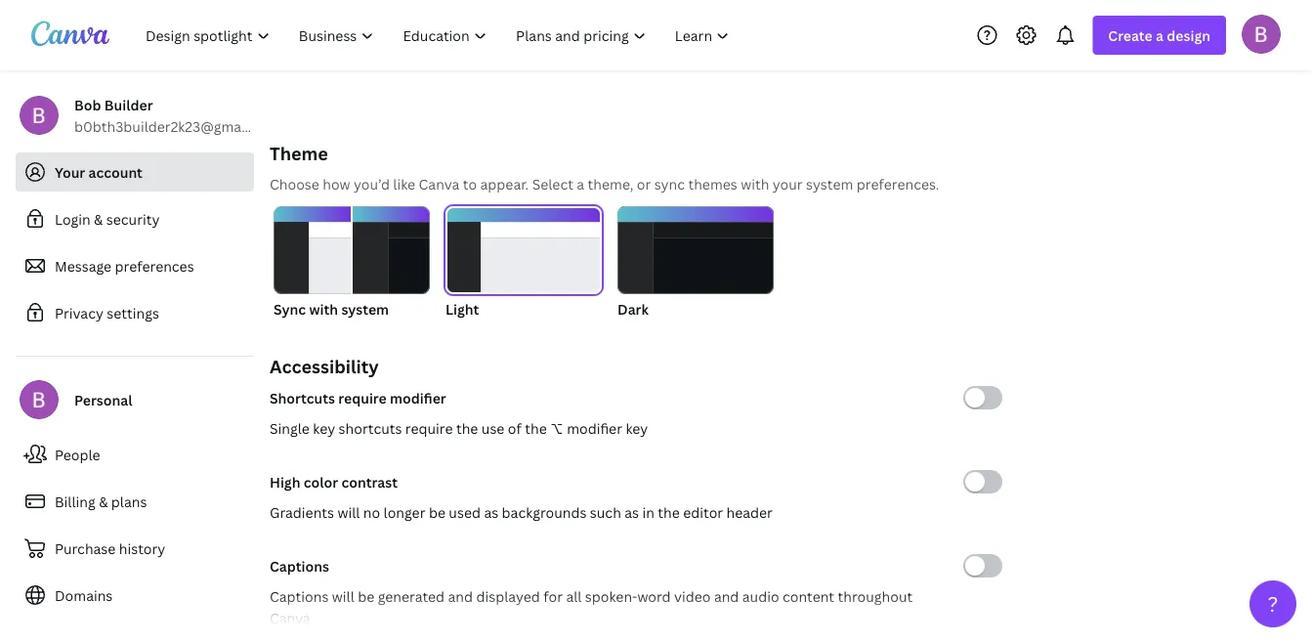 Task type: describe. For each thing, give the bounding box(es) containing it.
single
[[270, 419, 310, 437]]

themes
[[689, 174, 738, 193]]

? button
[[1250, 581, 1297, 628]]

captions for captions
[[270, 557, 329, 575]]

bob
[[74, 95, 101, 114]]

displayed
[[477, 587, 540, 606]]

in
[[643, 503, 655, 522]]

b0bth3builder2k23@gmail.com
[[74, 117, 282, 135]]

a inside theme choose how you'd like canva to appear. select a theme, or sync themes with your system preferences.
[[577, 174, 585, 193]]

choose
[[270, 174, 319, 193]]

create a design button
[[1093, 16, 1227, 55]]

accessibility
[[270, 354, 379, 378]]

privacy
[[55, 304, 103, 322]]

video
[[675, 587, 711, 606]]

shortcuts
[[270, 389, 335, 407]]

sync
[[274, 300, 306, 318]]

no
[[363, 503, 380, 522]]

high color contrast
[[270, 473, 398, 491]]

header
[[727, 503, 773, 522]]

0 horizontal spatial the
[[456, 419, 478, 437]]

canva inside captions will be generated and displayed for all spoken-word video and audio content throughout canva
[[270, 609, 311, 627]]

1 vertical spatial require
[[406, 419, 453, 437]]

canva inside theme choose how you'd like canva to appear. select a theme, or sync themes with your system preferences.
[[419, 174, 460, 193]]

color
[[304, 473, 338, 491]]

theme,
[[588, 174, 634, 193]]

login
[[55, 210, 91, 228]]

purchase
[[55, 539, 116, 558]]

plans
[[111, 492, 147, 511]]

people link
[[16, 435, 254, 474]]

bob builder image
[[1242, 14, 1282, 54]]

gradients will no longer be used as backgrounds such as in the editor header
[[270, 503, 773, 522]]

high
[[270, 473, 301, 491]]

Light button
[[446, 206, 602, 320]]

select
[[532, 174, 574, 193]]

1 vertical spatial modifier
[[567, 419, 623, 437]]

domains link
[[16, 576, 254, 615]]

will for be
[[332, 587, 355, 606]]

2 horizontal spatial the
[[658, 503, 680, 522]]

word
[[638, 587, 671, 606]]

used
[[449, 503, 481, 522]]

generated
[[378, 587, 445, 606]]

sync with system
[[274, 300, 389, 318]]

your account
[[55, 163, 143, 181]]

1 and from the left
[[448, 587, 473, 606]]

personal
[[74, 391, 132, 409]]

contrast
[[342, 473, 398, 491]]

⌥
[[551, 419, 564, 437]]

theme choose how you'd like canva to appear. select a theme, or sync themes with your system preferences.
[[270, 141, 940, 193]]

0 vertical spatial require
[[339, 389, 387, 407]]

your
[[773, 174, 803, 193]]

captions will be generated and displayed for all spoken-word video and audio content throughout canva
[[270, 587, 913, 627]]

billing & plans
[[55, 492, 147, 511]]

settings
[[107, 304, 159, 322]]

light
[[446, 300, 479, 318]]

gradients
[[270, 503, 334, 522]]

create
[[1109, 26, 1153, 44]]

how
[[323, 174, 350, 193]]

single key shortcuts require the use of the ⌥ modifier key
[[270, 419, 648, 437]]

your account link
[[16, 152, 254, 192]]

login & security link
[[16, 199, 254, 239]]

1 key from the left
[[313, 419, 335, 437]]

sync
[[655, 174, 685, 193]]

appear.
[[481, 174, 529, 193]]

or
[[637, 174, 651, 193]]



Task type: locate. For each thing, give the bounding box(es) containing it.
modifier up single key shortcuts require the use of the ⌥ modifier key
[[390, 389, 446, 407]]

be left generated
[[358, 587, 375, 606]]

people
[[55, 445, 100, 464]]

1 horizontal spatial system
[[807, 174, 854, 193]]

require up shortcuts
[[339, 389, 387, 407]]

of
[[508, 419, 522, 437]]

with right sync
[[309, 300, 338, 318]]

for
[[544, 587, 563, 606]]

modifier right the ⌥ at the bottom of the page
[[567, 419, 623, 437]]

&
[[94, 210, 103, 228], [99, 492, 108, 511]]

system inside sync with system button
[[342, 300, 389, 318]]

1 vertical spatial be
[[358, 587, 375, 606]]

dark
[[618, 300, 649, 318]]

0 vertical spatial captions
[[270, 557, 329, 575]]

all
[[566, 587, 582, 606]]

be left 'used'
[[429, 503, 446, 522]]

0 horizontal spatial with
[[309, 300, 338, 318]]

system
[[807, 174, 854, 193], [342, 300, 389, 318]]

the
[[456, 419, 478, 437], [525, 419, 547, 437], [658, 503, 680, 522]]

key right the ⌥ at the bottom of the page
[[626, 419, 648, 437]]

0 horizontal spatial canva
[[270, 609, 311, 627]]

captions for captions will be generated and displayed for all spoken-word video and audio content throughout canva
[[270, 587, 329, 606]]

will left generated
[[332, 587, 355, 606]]

as right 'used'
[[484, 503, 499, 522]]

0 vertical spatial be
[[429, 503, 446, 522]]

Sync with system button
[[274, 206, 430, 320]]

1 captions from the top
[[270, 557, 329, 575]]

editor
[[684, 503, 724, 522]]

1 as from the left
[[484, 503, 499, 522]]

1 vertical spatial captions
[[270, 587, 329, 606]]

1 vertical spatial a
[[577, 174, 585, 193]]

like
[[393, 174, 416, 193]]

will left no
[[338, 503, 360, 522]]

captions inside captions will be generated and displayed for all spoken-word video and audio content throughout canva
[[270, 587, 329, 606]]

message preferences
[[55, 257, 194, 275]]

shortcuts require modifier
[[270, 389, 446, 407]]

1 horizontal spatial modifier
[[567, 419, 623, 437]]

to
[[463, 174, 477, 193]]

design
[[1167, 26, 1211, 44]]

you'd
[[354, 174, 390, 193]]

1 vertical spatial &
[[99, 492, 108, 511]]

0 horizontal spatial a
[[577, 174, 585, 193]]

history
[[119, 539, 165, 558]]

account
[[88, 163, 143, 181]]

throughout
[[838, 587, 913, 606]]

security
[[106, 210, 160, 228]]

1 horizontal spatial the
[[525, 419, 547, 437]]

system right the your
[[807, 174, 854, 193]]

login & security
[[55, 210, 160, 228]]

1 vertical spatial with
[[309, 300, 338, 318]]

system inside theme choose how you'd like canva to appear. select a theme, or sync themes with your system preferences.
[[807, 174, 854, 193]]

2 as from the left
[[625, 503, 639, 522]]

your
[[55, 163, 85, 181]]

2 and from the left
[[714, 587, 739, 606]]

1 horizontal spatial a
[[1156, 26, 1164, 44]]

1 horizontal spatial canva
[[419, 174, 460, 193]]

privacy settings
[[55, 304, 159, 322]]

message preferences link
[[16, 246, 254, 285]]

2 key from the left
[[626, 419, 648, 437]]

canva
[[419, 174, 460, 193], [270, 609, 311, 627]]

will inside captions will be generated and displayed for all spoken-word video and audio content throughout canva
[[332, 587, 355, 606]]

1 horizontal spatial key
[[626, 419, 648, 437]]

as
[[484, 503, 499, 522], [625, 503, 639, 522]]

a left the design
[[1156, 26, 1164, 44]]

0 horizontal spatial system
[[342, 300, 389, 318]]

0 horizontal spatial modifier
[[390, 389, 446, 407]]

shortcuts
[[339, 419, 402, 437]]

captions
[[270, 557, 329, 575], [270, 587, 329, 606]]

1 horizontal spatial with
[[741, 174, 770, 193]]

and left displayed on the bottom of the page
[[448, 587, 473, 606]]

and right the video
[[714, 587, 739, 606]]

privacy settings link
[[16, 293, 254, 332]]

key right single
[[313, 419, 335, 437]]

0 vertical spatial &
[[94, 210, 103, 228]]

message
[[55, 257, 112, 275]]

0 vertical spatial system
[[807, 174, 854, 193]]

billing & plans link
[[16, 482, 254, 521]]

top level navigation element
[[133, 16, 746, 55]]

domains
[[55, 586, 113, 605]]

the right in
[[658, 503, 680, 522]]

0 horizontal spatial require
[[339, 389, 387, 407]]

0 horizontal spatial key
[[313, 419, 335, 437]]

modifier
[[390, 389, 446, 407], [567, 419, 623, 437]]

purchase history link
[[16, 529, 254, 568]]

as left in
[[625, 503, 639, 522]]

& for login
[[94, 210, 103, 228]]

backgrounds
[[502, 503, 587, 522]]

preferences
[[115, 257, 194, 275]]

purchase history
[[55, 539, 165, 558]]

1 horizontal spatial as
[[625, 503, 639, 522]]

and
[[448, 587, 473, 606], [714, 587, 739, 606]]

1 vertical spatial canva
[[270, 609, 311, 627]]

1 horizontal spatial require
[[406, 419, 453, 437]]

audio
[[743, 587, 780, 606]]

billing
[[55, 492, 96, 511]]

?
[[1268, 590, 1279, 618]]

0 horizontal spatial as
[[484, 503, 499, 522]]

a right select
[[577, 174, 585, 193]]

key
[[313, 419, 335, 437], [626, 419, 648, 437]]

theme
[[270, 141, 328, 165]]

builder
[[104, 95, 153, 114]]

use
[[482, 419, 505, 437]]

& left plans
[[99, 492, 108, 511]]

be inside captions will be generated and displayed for all spoken-word video and audio content throughout canva
[[358, 587, 375, 606]]

0 vertical spatial with
[[741, 174, 770, 193]]

& right login
[[94, 210, 103, 228]]

with
[[741, 174, 770, 193], [309, 300, 338, 318]]

will for no
[[338, 503, 360, 522]]

0 vertical spatial will
[[338, 503, 360, 522]]

Dark button
[[618, 206, 774, 320]]

0 vertical spatial a
[[1156, 26, 1164, 44]]

spoken-
[[585, 587, 638, 606]]

create a design
[[1109, 26, 1211, 44]]

require
[[339, 389, 387, 407], [406, 419, 453, 437]]

0 horizontal spatial be
[[358, 587, 375, 606]]

a inside dropdown button
[[1156, 26, 1164, 44]]

1 horizontal spatial be
[[429, 503, 446, 522]]

with left the your
[[741, 174, 770, 193]]

with inside theme choose how you'd like canva to appear. select a theme, or sync themes with your system preferences.
[[741, 174, 770, 193]]

0 horizontal spatial and
[[448, 587, 473, 606]]

a
[[1156, 26, 1164, 44], [577, 174, 585, 193]]

content
[[783, 587, 835, 606]]

& for billing
[[99, 492, 108, 511]]

1 vertical spatial system
[[342, 300, 389, 318]]

1 horizontal spatial and
[[714, 587, 739, 606]]

1 vertical spatial will
[[332, 587, 355, 606]]

2 captions from the top
[[270, 587, 329, 606]]

the left the ⌥ at the bottom of the page
[[525, 419, 547, 437]]

preferences.
[[857, 174, 940, 193]]

such
[[590, 503, 622, 522]]

0 vertical spatial canva
[[419, 174, 460, 193]]

be
[[429, 503, 446, 522], [358, 587, 375, 606]]

longer
[[384, 503, 426, 522]]

bob builder b0bth3builder2k23@gmail.com
[[74, 95, 282, 135]]

system up accessibility
[[342, 300, 389, 318]]

with inside sync with system button
[[309, 300, 338, 318]]

require right shortcuts
[[406, 419, 453, 437]]

the left use
[[456, 419, 478, 437]]

0 vertical spatial modifier
[[390, 389, 446, 407]]



Task type: vqa. For each thing, say whether or not it's contained in the screenshot.
Captions in Captions Will Be Generated And Displayed For All Spoken-Word Video And Audio Content Throughout Canva
yes



